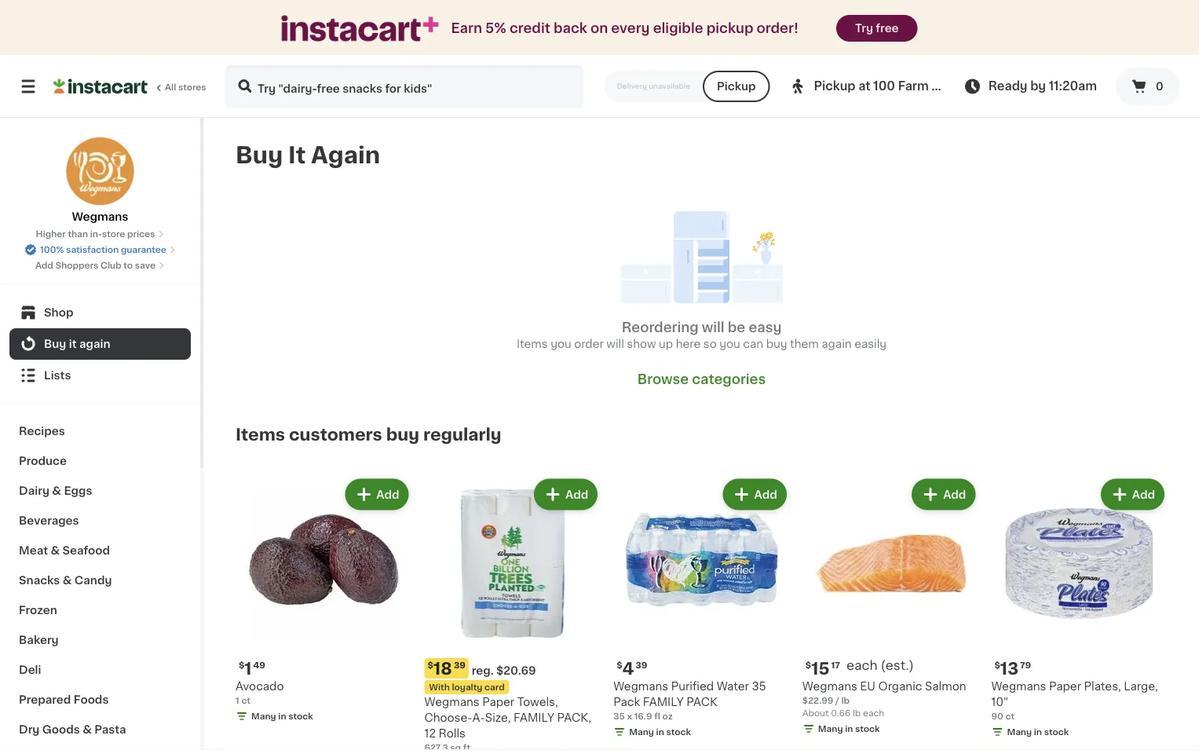 Task type: vqa. For each thing, say whether or not it's contained in the screenshot.
How much does Instacart delivery or pickup cost?
no



Task type: describe. For each thing, give the bounding box(es) containing it.
many for 1
[[251, 712, 276, 721]]

meat
[[19, 545, 48, 556]]

wegmans inside $ 18 39 reg. $20.69 with loyalty card wegmans paper towels, choose-a-size, family pack, 12 rolls
[[425, 697, 480, 708]]

all stores
[[165, 83, 206, 91]]

& for meat
[[51, 545, 60, 556]]

lists link
[[9, 360, 191, 391]]

water
[[717, 681, 749, 692]]

wegmans for wegmans paper plates, large, 10" 90 ct
[[991, 681, 1046, 692]]

wegmans for wegmans purified water 35 pack family pack 35 x 16.9 fl oz
[[614, 681, 669, 692]]

pickup for pickup at 100 farm view
[[814, 81, 856, 92]]

$ for 13
[[995, 661, 1000, 670]]

eligible
[[653, 22, 703, 35]]

bakery
[[19, 635, 59, 646]]

items customers buy regularly
[[236, 426, 502, 443]]

higher than in-store prices link
[[36, 228, 164, 240]]

(est.)
[[881, 659, 914, 672]]

meat & seafood link
[[9, 536, 191, 565]]

shop
[[44, 307, 73, 318]]

plates,
[[1084, 681, 1121, 692]]

add button for 1
[[347, 480, 407, 508]]

100% satisfaction guarantee button
[[24, 240, 176, 256]]

stores
[[178, 83, 206, 91]]

to
[[124, 261, 133, 270]]

it
[[288, 144, 306, 167]]

0 horizontal spatial will
[[607, 338, 624, 349]]

in-
[[90, 230, 102, 238]]

by
[[1031, 81, 1046, 92]]

goods
[[42, 724, 80, 735]]

guarantee
[[121, 245, 166, 254]]

/
[[836, 696, 839, 705]]

again inside reordering will be easy items you order will show up here so you can buy them again easily
[[822, 338, 852, 349]]

12
[[425, 728, 436, 739]]

buy it again link
[[9, 328, 191, 360]]

organic
[[879, 681, 922, 692]]

wegmans purified water 35 pack family pack 35 x 16.9 fl oz
[[614, 681, 766, 721]]

ct inside wegmans paper plates, large, 10" 90 ct
[[1006, 712, 1015, 721]]

1 you from the left
[[551, 338, 572, 349]]

it
[[69, 339, 77, 350]]

beverages link
[[9, 506, 191, 536]]

dairy
[[19, 485, 49, 496]]

beverages
[[19, 515, 79, 526]]

large,
[[1124, 681, 1158, 692]]

$ 1 49
[[239, 660, 265, 677]]

many in stock for 13
[[1007, 728, 1069, 736]]

browse categories link
[[638, 370, 766, 388]]

pickup
[[707, 22, 754, 35]]

pickup for pickup
[[717, 81, 756, 92]]

a-
[[472, 712, 485, 723]]

salmon
[[925, 681, 966, 692]]

dairy & eggs
[[19, 485, 92, 496]]

product group containing 15
[[803, 476, 979, 738]]

in down 0.66
[[845, 725, 853, 733]]

& for dairy
[[52, 485, 61, 496]]

wegmans logo image
[[66, 137, 135, 206]]

order!
[[757, 22, 799, 35]]

bakery link
[[9, 625, 191, 655]]

fl
[[654, 712, 660, 721]]

39 for 18
[[454, 661, 466, 670]]

reordering
[[622, 320, 699, 334]]

add shoppers club to save link
[[35, 259, 165, 272]]

service type group
[[604, 71, 770, 102]]

save
[[135, 261, 156, 270]]

every
[[611, 22, 650, 35]]

x
[[627, 712, 632, 721]]

buy it again
[[44, 339, 110, 350]]

add for 13
[[1132, 489, 1155, 500]]

eu
[[860, 681, 876, 692]]

$ for 4
[[617, 661, 622, 670]]

wegmans paper plates, large, 10" 90 ct
[[991, 681, 1158, 721]]

reg.
[[472, 665, 494, 676]]

add for 1
[[376, 489, 399, 500]]

meat & seafood
[[19, 545, 110, 556]]

snacks & candy link
[[9, 565, 191, 595]]

about
[[803, 709, 829, 717]]

paper inside wegmans paper plates, large, 10" 90 ct
[[1049, 681, 1081, 692]]

browse categories
[[638, 372, 766, 386]]

purified
[[671, 681, 714, 692]]

ready
[[989, 81, 1028, 92]]

Search field
[[226, 66, 582, 107]]

items inside reordering will be easy items you order will show up here so you can buy them again easily
[[517, 338, 548, 349]]

0 horizontal spatial again
[[79, 339, 110, 350]]

buy for buy it again
[[44, 339, 66, 350]]

up
[[659, 338, 673, 349]]

stock for 1
[[288, 712, 313, 721]]

17
[[831, 661, 840, 670]]

card
[[485, 683, 505, 692]]

prepared foods
[[19, 694, 109, 705]]

pack
[[614, 697, 640, 708]]

buy it again
[[236, 144, 380, 167]]

eggs
[[64, 485, 92, 496]]

be
[[728, 320, 746, 334]]

with loyalty card price $18.39. original price $20.69. element
[[425, 658, 601, 679]]

add for with loyalty card
[[565, 489, 588, 500]]

produce
[[19, 456, 67, 467]]

size,
[[485, 712, 511, 723]]

$ 13 79
[[995, 660, 1031, 677]]

all
[[165, 83, 176, 91]]

view
[[932, 81, 961, 92]]

add button for with loyalty card
[[536, 480, 596, 508]]

snacks
[[19, 575, 60, 586]]

100%
[[40, 245, 64, 254]]

product group containing 1
[[236, 476, 412, 726]]

earn
[[451, 22, 482, 35]]

browse
[[638, 372, 689, 386]]

product group containing 13
[[991, 476, 1168, 741]]

on
[[591, 22, 608, 35]]



Task type: locate. For each thing, give the bounding box(es) containing it.
1 vertical spatial 35
[[614, 712, 625, 721]]

will left show
[[607, 338, 624, 349]]

5 add button from the left
[[1103, 480, 1163, 508]]

add shoppers club to save
[[35, 261, 156, 270]]

4 product group from the left
[[803, 476, 979, 738]]

ready by 11:20am
[[989, 81, 1097, 92]]

lists
[[44, 370, 71, 381]]

39 inside $ 18 39 reg. $20.69 with loyalty card wegmans paper towels, choose-a-size, family pack, 12 rolls
[[454, 661, 466, 670]]

wegmans inside wegmans purified water 35 pack family pack 35 x 16.9 fl oz
[[614, 681, 669, 692]]

$ inside $ 15 17
[[806, 661, 811, 670]]

pickup down pickup
[[717, 81, 756, 92]]

0 vertical spatial 1
[[245, 660, 252, 677]]

0 vertical spatial will
[[702, 320, 725, 334]]

0 horizontal spatial buy
[[44, 339, 66, 350]]

pickup inside button
[[717, 81, 756, 92]]

0 horizontal spatial pickup
[[717, 81, 756, 92]]

buy inside reordering will be easy items you order will show up here so you can buy them again easily
[[766, 338, 787, 349]]

1 vertical spatial 1
[[236, 696, 239, 705]]

each inside wegmans eu organic salmon $22.99 / lb about 0.66 lb each
[[863, 709, 884, 717]]

15
[[811, 660, 830, 677]]

reordering will be easy items you order will show up here so you can buy them again easily
[[517, 320, 887, 349]]

buy
[[766, 338, 787, 349], [386, 426, 419, 443]]

0 vertical spatial 35
[[752, 681, 766, 692]]

stock
[[288, 712, 313, 721], [855, 725, 880, 733], [666, 728, 691, 736], [1044, 728, 1069, 736]]

family inside $ 18 39 reg. $20.69 with loyalty card wegmans paper towels, choose-a-size, family pack, 12 rolls
[[514, 712, 554, 723]]

in
[[278, 712, 286, 721], [845, 725, 853, 733], [656, 728, 664, 736], [1034, 728, 1042, 736]]

many in stock for 1
[[251, 712, 313, 721]]

many down '16.9'
[[629, 728, 654, 736]]

0 vertical spatial items
[[517, 338, 548, 349]]

$ inside $ 18 39 reg. $20.69 with loyalty card wegmans paper towels, choose-a-size, family pack, 12 rolls
[[428, 661, 433, 670]]

2 $ from the left
[[428, 661, 433, 670]]

earn 5% credit back on every eligible pickup order!
[[451, 22, 799, 35]]

1 horizontal spatial 1
[[245, 660, 252, 677]]

show
[[627, 338, 656, 349]]

1 39 from the left
[[454, 661, 466, 670]]

1 horizontal spatial buy
[[766, 338, 787, 349]]

buy left regularly
[[386, 426, 419, 443]]

5 $ from the left
[[995, 661, 1000, 670]]

& left 'candy'
[[63, 575, 72, 586]]

buy down easy
[[766, 338, 787, 349]]

credit
[[510, 22, 550, 35]]

easy
[[749, 320, 782, 334]]

each down the eu
[[863, 709, 884, 717]]

35 left x
[[614, 712, 625, 721]]

stock for 4
[[666, 728, 691, 736]]

at
[[859, 81, 871, 92]]

$ inside $ 4 39
[[617, 661, 622, 670]]

snacks & candy
[[19, 575, 112, 586]]

you
[[551, 338, 572, 349], [720, 338, 740, 349]]

higher
[[36, 230, 66, 238]]

again right them
[[822, 338, 852, 349]]

$ for 18
[[428, 661, 433, 670]]

you down the be
[[720, 338, 740, 349]]

foods
[[74, 694, 109, 705]]

0 vertical spatial buy
[[236, 144, 283, 167]]

1 inside avocado 1 ct
[[236, 696, 239, 705]]

wegmans down "$ 13 79"
[[991, 681, 1046, 692]]

1 vertical spatial will
[[607, 338, 624, 349]]

paper
[[1049, 681, 1081, 692], [482, 697, 515, 708]]

add for 4
[[754, 489, 777, 500]]

0 horizontal spatial ct
[[241, 696, 251, 705]]

club
[[101, 261, 121, 270]]

dry goods & pasta
[[19, 724, 126, 735]]

18
[[433, 660, 452, 677]]

13
[[1000, 660, 1019, 677]]

2 39 from the left
[[636, 661, 647, 670]]

try free
[[855, 23, 899, 34]]

10"
[[991, 697, 1009, 708]]

many in stock down avocado 1 ct
[[251, 712, 313, 721]]

paper left plates,
[[1049, 681, 1081, 692]]

towels,
[[517, 697, 558, 708]]

in for 4
[[656, 728, 664, 736]]

1 vertical spatial lb
[[853, 709, 861, 717]]

here
[[676, 338, 701, 349]]

paper down card
[[482, 697, 515, 708]]

wegmans down $ 4 39
[[614, 681, 669, 692]]

None search field
[[225, 64, 584, 108]]

again
[[311, 144, 380, 167]]

ready by 11:20am link
[[963, 77, 1097, 96]]

many for 4
[[629, 728, 654, 736]]

$ inside "$ 13 79"
[[995, 661, 1000, 670]]

$ 4 39
[[617, 660, 647, 677]]

0 horizontal spatial you
[[551, 338, 572, 349]]

buy left the it
[[44, 339, 66, 350]]

order
[[574, 338, 604, 349]]

regularly
[[423, 426, 502, 443]]

1 horizontal spatial pickup
[[814, 81, 856, 92]]

0 horizontal spatial family
[[514, 712, 554, 723]]

39 inside $ 4 39
[[636, 661, 647, 670]]

& left pasta at the left bottom
[[83, 724, 92, 735]]

$ left 79
[[995, 661, 1000, 670]]

0 vertical spatial buy
[[766, 338, 787, 349]]

1 horizontal spatial 35
[[752, 681, 766, 692]]

1 horizontal spatial items
[[517, 338, 548, 349]]

lb right 0.66
[[853, 709, 861, 717]]

4 $ from the left
[[806, 661, 811, 670]]

paper inside $ 18 39 reg. $20.69 with loyalty card wegmans paper towels, choose-a-size, family pack, 12 rolls
[[482, 697, 515, 708]]

1 vertical spatial ct
[[1006, 712, 1015, 721]]

$ inside $ 1 49
[[239, 661, 245, 670]]

many down 0.66
[[818, 725, 843, 733]]

prices
[[127, 230, 155, 238]]

& right meat
[[51, 545, 60, 556]]

pickup button
[[703, 71, 770, 102]]

wegmans for wegmans eu organic salmon $22.99 / lb about 0.66 lb each
[[803, 681, 857, 692]]

many in stock down wegmans paper plates, large, 10" 90 ct
[[1007, 728, 1069, 736]]

each
[[847, 659, 878, 672], [863, 709, 884, 717]]

farm
[[898, 81, 929, 92]]

wegmans inside wegmans eu organic salmon $22.99 / lb about 0.66 lb each
[[803, 681, 857, 692]]

1 for $
[[245, 660, 252, 677]]

easily
[[855, 338, 887, 349]]

$ left 17
[[806, 661, 811, 670]]

lb right /
[[842, 696, 850, 705]]

3 product group from the left
[[614, 476, 790, 741]]

0 horizontal spatial 35
[[614, 712, 625, 721]]

add button for 4
[[725, 480, 785, 508]]

49
[[253, 661, 265, 670]]

wegmans inside wegmans paper plates, large, 10" 90 ct
[[991, 681, 1046, 692]]

3 $ from the left
[[617, 661, 622, 670]]

0 vertical spatial each
[[847, 659, 878, 672]]

many for 13
[[1007, 728, 1032, 736]]

dry
[[19, 724, 40, 735]]

1 for avocado
[[236, 696, 239, 705]]

product group containing 18
[[425, 476, 601, 750]]

seafood
[[62, 545, 110, 556]]

1 left 49
[[245, 660, 252, 677]]

0 horizontal spatial buy
[[386, 426, 419, 443]]

express icon image
[[282, 15, 439, 41]]

5%
[[485, 22, 506, 35]]

1 horizontal spatial paper
[[1049, 681, 1081, 692]]

2 product group from the left
[[425, 476, 601, 750]]

2 you from the left
[[720, 338, 740, 349]]

35 right water
[[752, 681, 766, 692]]

$ left 49
[[239, 661, 245, 670]]

dry goods & pasta link
[[9, 715, 191, 745]]

0 horizontal spatial paper
[[482, 697, 515, 708]]

pickup inside popup button
[[814, 81, 856, 92]]

1 horizontal spatial again
[[822, 338, 852, 349]]

pickup left "at"
[[814, 81, 856, 92]]

1 horizontal spatial 39
[[636, 661, 647, 670]]

each up the eu
[[847, 659, 878, 672]]

wegmans link
[[66, 137, 135, 225]]

& left eggs
[[52, 485, 61, 496]]

39 for 4
[[636, 661, 647, 670]]

wegmans up /
[[803, 681, 857, 692]]

again right the it
[[79, 339, 110, 350]]

shop link
[[9, 297, 191, 328]]

shoppers
[[55, 261, 98, 270]]

many down avocado 1 ct
[[251, 712, 276, 721]]

store
[[102, 230, 125, 238]]

items left order
[[517, 338, 548, 349]]

0 horizontal spatial lb
[[842, 696, 850, 705]]

$ for 1
[[239, 661, 245, 670]]

ct down the avocado
[[241, 696, 251, 705]]

ct right 90
[[1006, 712, 1015, 721]]

wegmans up higher than in-store prices link
[[72, 211, 128, 222]]

1 horizontal spatial ct
[[1006, 712, 1015, 721]]

candy
[[74, 575, 112, 586]]

family inside wegmans purified water 35 pack family pack 35 x 16.9 fl oz
[[643, 697, 684, 708]]

rolls
[[439, 728, 466, 739]]

2 add button from the left
[[536, 480, 596, 508]]

stock for 13
[[1044, 728, 1069, 736]]

39 right 4
[[636, 661, 647, 670]]

1 add button from the left
[[347, 480, 407, 508]]

frozen link
[[9, 595, 191, 625]]

$ up with
[[428, 661, 433, 670]]

family down the towels,
[[514, 712, 554, 723]]

0 vertical spatial ct
[[241, 696, 251, 705]]

categories
[[692, 372, 766, 386]]

instacart logo image
[[53, 77, 148, 96]]

ct inside avocado 1 ct
[[241, 696, 251, 705]]

16.9
[[634, 712, 652, 721]]

0 vertical spatial lb
[[842, 696, 850, 705]]

product group containing 4
[[614, 476, 790, 741]]

35
[[752, 681, 766, 692], [614, 712, 625, 721]]

90
[[991, 712, 1004, 721]]

1 horizontal spatial you
[[720, 338, 740, 349]]

family up oz
[[643, 697, 684, 708]]

in down avocado 1 ct
[[278, 712, 286, 721]]

$ for 15
[[806, 661, 811, 670]]

prepared
[[19, 694, 71, 705]]

$15.17 each (estimated) element
[[803, 658, 979, 679]]

$ 15 17
[[806, 660, 840, 677]]

recipes link
[[9, 416, 191, 446]]

again
[[822, 338, 852, 349], [79, 339, 110, 350]]

1 vertical spatial buy
[[44, 339, 66, 350]]

0 vertical spatial paper
[[1049, 681, 1081, 692]]

0.66
[[831, 709, 851, 717]]

1 $ from the left
[[239, 661, 245, 670]]

4 add button from the left
[[914, 480, 974, 508]]

in down wegmans paper plates, large, 10" 90 ct
[[1034, 728, 1042, 736]]

many in stock down fl
[[629, 728, 691, 736]]

dairy & eggs link
[[9, 476, 191, 506]]

$20.69
[[496, 665, 536, 676]]

wegmans up choose-
[[425, 697, 480, 708]]

0 horizontal spatial 1
[[236, 696, 239, 705]]

them
[[790, 338, 819, 349]]

buy
[[236, 144, 283, 167], [44, 339, 66, 350]]

product group
[[236, 476, 412, 726], [425, 476, 601, 750], [614, 476, 790, 741], [803, 476, 979, 738], [991, 476, 1168, 741]]

add
[[35, 261, 53, 270], [376, 489, 399, 500], [565, 489, 588, 500], [754, 489, 777, 500], [943, 489, 966, 500], [1132, 489, 1155, 500]]

many in stock down 0.66
[[818, 725, 880, 733]]

1 horizontal spatial buy
[[236, 144, 283, 167]]

will up so
[[702, 320, 725, 334]]

0 horizontal spatial 39
[[454, 661, 466, 670]]

0 horizontal spatial items
[[236, 426, 285, 443]]

many down 10"
[[1007, 728, 1032, 736]]

wegmans for wegmans
[[72, 211, 128, 222]]

39 right 18
[[454, 661, 466, 670]]

you left order
[[551, 338, 572, 349]]

$22.99
[[803, 696, 834, 705]]

lb
[[842, 696, 850, 705], [853, 709, 861, 717]]

1 product group from the left
[[236, 476, 412, 726]]

so
[[704, 338, 717, 349]]

0 button
[[1116, 68, 1180, 105]]

4
[[622, 660, 634, 677]]

items left customers
[[236, 426, 285, 443]]

$ up pack
[[617, 661, 622, 670]]

family
[[643, 697, 684, 708], [514, 712, 554, 723]]

1 vertical spatial items
[[236, 426, 285, 443]]

many in stock for 4
[[629, 728, 691, 736]]

in for 1
[[278, 712, 286, 721]]

&
[[52, 485, 61, 496], [51, 545, 60, 556], [63, 575, 72, 586], [83, 724, 92, 735]]

1 vertical spatial each
[[863, 709, 884, 717]]

customers
[[289, 426, 382, 443]]

add button for 13
[[1103, 480, 1163, 508]]

1 horizontal spatial family
[[643, 697, 684, 708]]

1 horizontal spatial will
[[702, 320, 725, 334]]

5 product group from the left
[[991, 476, 1168, 741]]

& for snacks
[[63, 575, 72, 586]]

buy for buy it again
[[236, 144, 283, 167]]

1 horizontal spatial lb
[[853, 709, 861, 717]]

buy left it
[[236, 144, 283, 167]]

1 vertical spatial family
[[514, 712, 554, 723]]

79
[[1020, 661, 1031, 670]]

in for 13
[[1034, 728, 1042, 736]]

1 down the avocado
[[236, 696, 239, 705]]

0 vertical spatial family
[[643, 697, 684, 708]]

in down fl
[[656, 728, 664, 736]]

higher than in-store prices
[[36, 230, 155, 238]]

3 add button from the left
[[725, 480, 785, 508]]

free
[[876, 23, 899, 34]]

deli
[[19, 664, 41, 675]]

1 vertical spatial paper
[[482, 697, 515, 708]]

1 vertical spatial buy
[[386, 426, 419, 443]]



